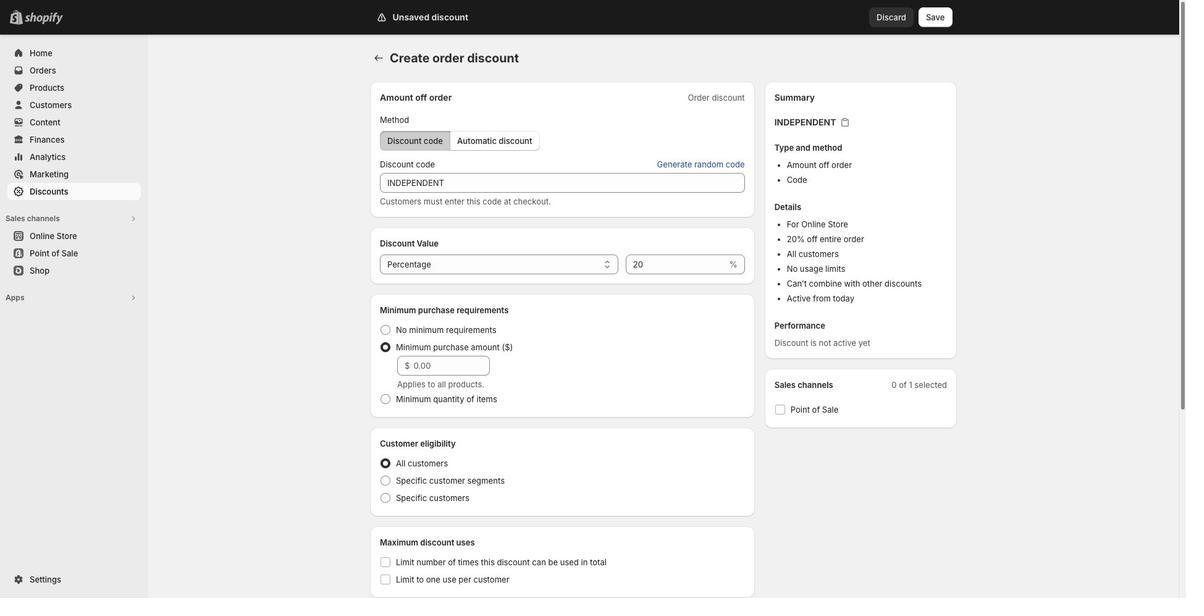 Task type: locate. For each thing, give the bounding box(es) containing it.
None text field
[[380, 173, 745, 193]]

None text field
[[626, 255, 727, 274]]

0.00 text field
[[414, 356, 490, 376]]



Task type: vqa. For each thing, say whether or not it's contained in the screenshot.
'Shopify' image
yes



Task type: describe. For each thing, give the bounding box(es) containing it.
shopify image
[[25, 12, 63, 25]]



